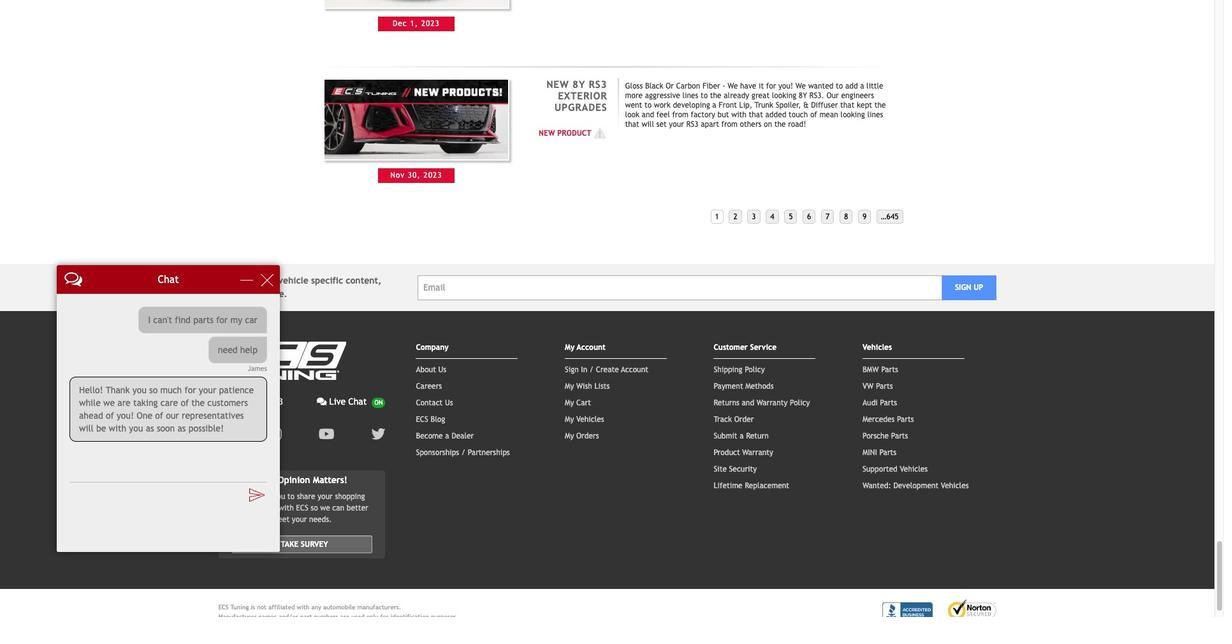 Task type: vqa. For each thing, say whether or not it's contained in the screenshot.
Return
yes



Task type: locate. For each thing, give the bounding box(es) containing it.
product down submit
[[714, 449, 740, 457]]

1 horizontal spatial from
[[722, 120, 738, 129]]

2 horizontal spatial ecs
[[416, 415, 428, 424]]

parts down porsche parts link
[[880, 449, 897, 457]]

1 vertical spatial that
[[749, 111, 763, 119]]

new inside new 8y rs3 exterior upgrades
[[547, 79, 569, 90]]

1 vertical spatial lines
[[868, 111, 883, 119]]

/ right in in the bottom left of the page
[[590, 366, 594, 375]]

and right sales,
[[245, 289, 260, 299]]

0 vertical spatial policy
[[745, 366, 765, 375]]

my up my wish lists
[[565, 343, 575, 352]]

you!
[[779, 82, 793, 91]]

my for my vehicles
[[565, 415, 574, 424]]

1 vertical spatial ecs
[[296, 504, 308, 513]]

returns
[[714, 399, 740, 408]]

lifetime replacement
[[714, 482, 790, 491]]

and
[[642, 111, 654, 119], [245, 289, 260, 299], [742, 399, 754, 408]]

get
[[263, 276, 276, 286]]

1 vertical spatial looking
[[841, 111, 865, 119]]

sign
[[218, 276, 235, 286], [955, 283, 972, 292], [565, 366, 579, 375]]

up inside sign up "button"
[[974, 283, 984, 292]]

lines down kept
[[868, 111, 883, 119]]

ecs left blog at left bottom
[[416, 415, 428, 424]]

to down 'fiber' at the top right
[[701, 91, 708, 100]]

set
[[657, 120, 667, 129]]

1 vertical spatial your
[[318, 492, 333, 501]]

instagram logo image
[[269, 428, 282, 442]]

that
[[841, 101, 855, 110], [749, 111, 763, 119], [625, 120, 640, 129]]

1 my from the top
[[565, 343, 575, 352]]

1 vertical spatial policy
[[790, 399, 810, 408]]

from down developing on the top right of page
[[672, 111, 689, 119]]

1 horizontal spatial account
[[621, 366, 649, 375]]

we right -
[[728, 82, 738, 91]]

1 vertical spatial /
[[462, 449, 466, 457]]

1 vertical spatial 8y
[[799, 91, 807, 100]]

policy
[[745, 366, 765, 375], [790, 399, 810, 408]]

parts for bmw parts
[[881, 366, 898, 375]]

us right contact on the bottom left of the page
[[445, 399, 453, 408]]

1 horizontal spatial up
[[974, 283, 984, 292]]

2 vertical spatial the
[[775, 120, 786, 129]]

to left get
[[251, 276, 260, 286]]

my left wish
[[565, 382, 574, 391]]

warranty down methods
[[757, 399, 788, 408]]

replacement
[[745, 482, 790, 491]]

ecs inside we invite you to share your shopping experiences with ecs so we can better meet your needs.
[[296, 504, 308, 513]]

sign inside sign up "button"
[[955, 283, 972, 292]]

mini
[[863, 449, 877, 457]]

content,
[[346, 276, 381, 286]]

the right kept
[[875, 101, 886, 110]]

account right create
[[621, 366, 649, 375]]

0 horizontal spatial from
[[672, 111, 689, 119]]

4 my from the top
[[565, 415, 574, 424]]

that up others
[[749, 111, 763, 119]]

site
[[714, 465, 727, 474]]

ecs tuning image
[[218, 342, 346, 380]]

returns and warranty policy
[[714, 399, 810, 408]]

your right meet
[[292, 515, 307, 524]]

from down but
[[722, 120, 738, 129]]

8y up &
[[799, 91, 807, 100]]

track
[[714, 415, 732, 424]]

2 horizontal spatial and
[[742, 399, 754, 408]]

from
[[672, 111, 689, 119], [722, 120, 738, 129]]

1 horizontal spatial looking
[[841, 111, 865, 119]]

to inside sign up to get vehicle specific content, sales, and more.
[[251, 276, 260, 286]]

payment methods
[[714, 382, 774, 391]]

rs3 inside 'gloss black or carbon fiber - we have it for you!   we wanted to add a little more aggressive lines to the already great looking 8y rs3. our engineers went to work developing a front lip, trunk spoiler, & diffuser that kept the look and feel from factory but with that added touch of mean looking lines that will set your rs3 apart from others on the road!'
[[686, 120, 699, 129]]

1 horizontal spatial and
[[642, 111, 654, 119]]

ecs left so
[[296, 504, 308, 513]]

0 horizontal spatial rs3
[[589, 79, 607, 90]]

apart
[[701, 120, 719, 129]]

us for contact us
[[445, 399, 453, 408]]

8y up upgrades
[[573, 79, 586, 90]]

ecs
[[416, 415, 428, 424], [296, 504, 308, 513], [218, 604, 229, 611]]

new up upgrades
[[547, 79, 569, 90]]

trunk
[[755, 101, 774, 110]]

6 link
[[803, 210, 816, 224]]

rs3 up upgrades
[[589, 79, 607, 90]]

dec
[[393, 19, 407, 28]]

1 horizontal spatial your
[[318, 492, 333, 501]]

1 horizontal spatial sign
[[565, 366, 579, 375]]

Email email field
[[418, 275, 942, 300]]

0 horizontal spatial looking
[[772, 91, 797, 100]]

0 vertical spatial 2023
[[421, 19, 440, 28]]

0 vertical spatial us
[[438, 366, 447, 375]]

my account
[[565, 343, 606, 352]]

1 vertical spatial and
[[245, 289, 260, 299]]

parts right vw
[[876, 382, 893, 391]]

parts up porsche parts link
[[897, 415, 914, 424]]

0 horizontal spatial and
[[245, 289, 260, 299]]

wanted: development vehicles
[[863, 482, 969, 491]]

engineers
[[841, 91, 874, 100]]

added
[[766, 111, 787, 119]]

spoiler,
[[776, 101, 801, 110]]

looking down you!
[[772, 91, 797, 100]]

0 vertical spatial and
[[642, 111, 654, 119]]

0 vertical spatial with
[[732, 111, 747, 119]]

0 horizontal spatial the
[[710, 91, 722, 100]]

1 vertical spatial 2023
[[424, 171, 442, 180]]

parts right bmw
[[881, 366, 898, 375]]

parts up mercedes parts link
[[880, 399, 897, 408]]

1 horizontal spatial that
[[749, 111, 763, 119]]

a left 'front'
[[713, 101, 717, 110]]

sign inside sign up to get vehicle specific content, sales, and more.
[[218, 276, 235, 286]]

upgrades
[[555, 102, 607, 113]]

0 vertical spatial warranty
[[757, 399, 788, 408]]

us
[[438, 366, 447, 375], [445, 399, 453, 408]]

5 my from the top
[[565, 432, 574, 441]]

0 vertical spatial /
[[590, 366, 594, 375]]

1 horizontal spatial rs3
[[686, 120, 699, 129]]

your up we
[[318, 492, 333, 501]]

2 vertical spatial with
[[297, 604, 309, 611]]

looking down kept
[[841, 111, 865, 119]]

with left the any
[[297, 604, 309, 611]]

phone image
[[218, 398, 227, 406]]

your inside 'gloss black or carbon fiber - we have it for you!   we wanted to add a little more aggressive lines to the already great looking 8y rs3. our engineers went to work developing a front lip, trunk spoiler, & diffuser that kept the look and feel from factory but with that added touch of mean looking lines that will set your rs3 apart from others on the road!'
[[669, 120, 684, 129]]

1 vertical spatial the
[[875, 101, 886, 110]]

development
[[894, 482, 939, 491]]

live chat
[[329, 397, 367, 407]]

0 vertical spatial ecs
[[416, 415, 428, 424]]

0 horizontal spatial that
[[625, 120, 640, 129]]

new down upgrades
[[539, 129, 555, 138]]

lifetime replacement link
[[714, 482, 790, 491]]

methods
[[746, 382, 774, 391]]

that down engineers
[[841, 101, 855, 110]]

my orders link
[[565, 432, 599, 441]]

customer
[[714, 343, 748, 352]]

sales,
[[218, 289, 242, 299]]

2 vertical spatial ecs
[[218, 604, 229, 611]]

experiences
[[235, 504, 276, 513]]

2023 right 1,
[[421, 19, 440, 28]]

1 vertical spatial account
[[621, 366, 649, 375]]

2023 right 30,
[[424, 171, 442, 180]]

to right you at the left
[[287, 492, 295, 501]]

and up order
[[742, 399, 754, 408]]

2023 for nov 30, 2023
[[424, 171, 442, 180]]

0 vertical spatial that
[[841, 101, 855, 110]]

the down 'fiber' at the top right
[[710, 91, 722, 100]]

sign for sign in / create account
[[565, 366, 579, 375]]

order
[[734, 415, 754, 424]]

1 vertical spatial us
[[445, 399, 453, 408]]

that down look
[[625, 120, 640, 129]]

1 vertical spatial new
[[539, 129, 555, 138]]

3 my from the top
[[565, 399, 574, 408]]

become a dealer
[[416, 432, 474, 441]]

parts for mercedes parts
[[897, 415, 914, 424]]

the down added
[[775, 120, 786, 129]]

0 horizontal spatial we
[[239, 492, 249, 501]]

lip,
[[739, 101, 753, 110]]

0 horizontal spatial lines
[[683, 91, 699, 100]]

1 horizontal spatial policy
[[790, 399, 810, 408]]

2 horizontal spatial with
[[732, 111, 747, 119]]

manufacturers.
[[357, 604, 401, 611]]

bmw
[[863, 366, 879, 375]]

a
[[860, 82, 864, 91], [713, 101, 717, 110], [445, 432, 449, 441], [740, 432, 744, 441]]

and inside sign up to get vehicle specific content, sales, and more.
[[245, 289, 260, 299]]

my left orders
[[565, 432, 574, 441]]

sign in / create account
[[565, 366, 649, 375]]

0 vertical spatial product
[[557, 129, 591, 138]]

0 horizontal spatial with
[[279, 504, 294, 513]]

0 horizontal spatial up
[[238, 276, 249, 286]]

sign for sign up to get vehicle specific content, sales, and more.
[[218, 276, 235, 286]]

7
[[826, 213, 830, 222]]

0 horizontal spatial ecs
[[218, 604, 229, 611]]

we right you!
[[796, 82, 806, 91]]

vehicles right development
[[941, 482, 969, 491]]

lines
[[683, 91, 699, 100], [868, 111, 883, 119]]

rs3 inside new 8y rs3 exterior upgrades
[[589, 79, 607, 90]]

0 vertical spatial new
[[547, 79, 569, 90]]

0 horizontal spatial sign
[[218, 276, 235, 286]]

others
[[740, 120, 762, 129]]

rs3 down factory
[[686, 120, 699, 129]]

with up meet
[[279, 504, 294, 513]]

aggressive
[[645, 91, 680, 100]]

product
[[557, 129, 591, 138], [714, 449, 740, 457]]

2 horizontal spatial your
[[669, 120, 684, 129]]

1 horizontal spatial ecs
[[296, 504, 308, 513]]

2 vertical spatial and
[[742, 399, 754, 408]]

0 vertical spatial account
[[577, 343, 606, 352]]

product down upgrades
[[557, 129, 591, 138]]

ecs for tuning
[[218, 604, 229, 611]]

parts for mini parts
[[880, 449, 897, 457]]

warranty down return
[[742, 449, 774, 457]]

new for new 8y rs3 exterior upgrades
[[547, 79, 569, 90]]

to inside we invite you to share your shopping experiences with ecs so we can better meet your needs.
[[287, 492, 295, 501]]

a left dealer
[[445, 432, 449, 441]]

0 horizontal spatial 8y
[[573, 79, 586, 90]]

we inside we invite you to share your shopping experiences with ecs so we can better meet your needs.
[[239, 492, 249, 501]]

new ecs front lips mk5 gti & jetta gli image
[[323, 0, 509, 9]]

2 horizontal spatial sign
[[955, 283, 972, 292]]

and up will
[[642, 111, 654, 119]]

will
[[642, 120, 654, 129]]

work
[[654, 101, 671, 110]]

carbon
[[676, 82, 700, 91]]

1 horizontal spatial product
[[714, 449, 740, 457]]

about us link
[[416, 366, 447, 375]]

my left cart
[[565, 399, 574, 408]]

your right set
[[669, 120, 684, 129]]

so
[[311, 504, 318, 513]]

0 vertical spatial lines
[[683, 91, 699, 100]]

/ down dealer
[[462, 449, 466, 457]]

0 vertical spatial 8y
[[573, 79, 586, 90]]

vw parts
[[863, 382, 893, 391]]

1 horizontal spatial 8y
[[799, 91, 807, 100]]

can
[[332, 504, 344, 513]]

2 my from the top
[[565, 382, 574, 391]]

2 vertical spatial your
[[292, 515, 307, 524]]

product warranty
[[714, 449, 774, 457]]

/
[[590, 366, 594, 375], [462, 449, 466, 457]]

0 vertical spatial rs3
[[589, 79, 607, 90]]

1 vertical spatial rs3
[[686, 120, 699, 129]]

shipping
[[714, 366, 743, 375]]

us for about us
[[438, 366, 447, 375]]

my cart
[[565, 399, 591, 408]]

with down lip,
[[732, 111, 747, 119]]

parts for vw parts
[[876, 382, 893, 391]]

0 vertical spatial your
[[669, 120, 684, 129]]

…645
[[881, 213, 899, 222]]

1 vertical spatial with
[[279, 504, 294, 513]]

vehicles up "wanted: development vehicles"
[[900, 465, 928, 474]]

on
[[764, 120, 772, 129]]

better
[[347, 504, 368, 513]]

exterior
[[558, 90, 607, 102]]

us right about at left
[[438, 366, 447, 375]]

automobile
[[323, 604, 356, 611]]

company
[[416, 343, 449, 352]]

account up in in the bottom left of the page
[[577, 343, 606, 352]]

in
[[581, 366, 587, 375]]

ecs left tuning
[[218, 604, 229, 611]]

we
[[728, 82, 738, 91], [796, 82, 806, 91], [239, 492, 249, 501]]

my for my cart
[[565, 399, 574, 408]]

1 link
[[711, 210, 724, 224]]

1 horizontal spatial the
[[775, 120, 786, 129]]

affiliated
[[268, 604, 295, 611]]

my down my cart link
[[565, 415, 574, 424]]

0 vertical spatial looking
[[772, 91, 797, 100]]

we up experiences
[[239, 492, 249, 501]]

0 horizontal spatial /
[[462, 449, 466, 457]]

5
[[789, 213, 793, 222]]

to left work on the top
[[645, 101, 652, 110]]

0 horizontal spatial product
[[557, 129, 591, 138]]

6
[[807, 213, 811, 222]]

lines up developing on the top right of page
[[683, 91, 699, 100]]

parts down mercedes parts at bottom
[[891, 432, 908, 441]]

a up engineers
[[860, 82, 864, 91]]

contact
[[416, 399, 443, 408]]

up inside sign up to get vehicle specific content, sales, and more.
[[238, 276, 249, 286]]



Task type: describe. For each thing, give the bounding box(es) containing it.
needs.
[[309, 515, 332, 524]]

sign up button
[[942, 275, 996, 300]]

product warranty link
[[714, 449, 774, 457]]

live
[[329, 397, 346, 407]]

0 horizontal spatial your
[[292, 515, 307, 524]]

mini parts link
[[863, 449, 897, 457]]

more
[[625, 91, 643, 100]]

-
[[723, 82, 725, 91]]

1 vertical spatial from
[[722, 120, 738, 129]]

is
[[251, 604, 255, 611]]

new product
[[539, 129, 591, 138]]

little
[[867, 82, 884, 91]]

2 horizontal spatial we
[[796, 82, 806, 91]]

take survey link
[[231, 536, 373, 554]]

site security
[[714, 465, 757, 474]]

submit
[[714, 432, 738, 441]]

2 horizontal spatial the
[[875, 101, 886, 110]]

road!
[[788, 120, 806, 129]]

sponsorships
[[416, 449, 459, 457]]

contact us link
[[416, 399, 453, 408]]

audi parts link
[[863, 399, 897, 408]]

new 8y rs3 exterior upgrades image
[[323, 79, 509, 161]]

bmw parts link
[[863, 366, 898, 375]]

survey
[[301, 540, 328, 549]]

mean
[[820, 111, 838, 119]]

sign up to get vehicle specific content, sales, and more.
[[218, 276, 381, 299]]

up for sign up to get vehicle specific content, sales, and more.
[[238, 276, 249, 286]]

your opinion matters!
[[256, 475, 347, 486]]

vw parts link
[[863, 382, 893, 391]]

up for sign up
[[974, 283, 984, 292]]

track order
[[714, 415, 754, 424]]

4 link
[[766, 210, 779, 224]]

0 horizontal spatial policy
[[745, 366, 765, 375]]

touch
[[789, 111, 808, 119]]

1 horizontal spatial we
[[728, 82, 738, 91]]

it
[[759, 82, 764, 91]]

contact us
[[416, 399, 453, 408]]

4 image
[[591, 127, 607, 140]]

opinion
[[278, 475, 310, 486]]

my for my wish lists
[[565, 382, 574, 391]]

to up our
[[836, 82, 843, 91]]

kept
[[857, 101, 872, 110]]

my vehicles
[[565, 415, 604, 424]]

take survey button
[[231, 536, 373, 554]]

bmw parts
[[863, 366, 898, 375]]

my cart link
[[565, 399, 591, 408]]

any
[[311, 604, 321, 611]]

ecs blog link
[[416, 415, 445, 424]]

8y inside 'gloss black or carbon fiber - we have it for you!   we wanted to add a little more aggressive lines to the already great looking 8y rs3. our engineers went to work developing a front lip, trunk spoiler, & diffuser that kept the look and feel from factory but with that added touch of mean looking lines that will set your rs3 apart from others on the road!'
[[799, 91, 807, 100]]

new 8y rs3 exterior upgrades link
[[547, 79, 607, 113]]

porsche parts
[[863, 432, 908, 441]]

invite
[[251, 492, 271, 501]]

gloss black or carbon fiber - we have it for you!   we wanted to add a little more aggressive lines to the already great looking 8y rs3. our engineers went to work developing a front lip, trunk spoiler, & diffuser that kept the look and feel from factory but with that added touch of mean looking lines that will set your rs3 apart from others on the road!
[[625, 82, 886, 129]]

great
[[752, 91, 770, 100]]

already
[[724, 91, 749, 100]]

331-
[[247, 397, 265, 407]]

9 link
[[858, 210, 871, 224]]

1 horizontal spatial with
[[297, 604, 309, 611]]

mercedes
[[863, 415, 895, 424]]

service
[[750, 343, 777, 352]]

8
[[844, 213, 848, 222]]

of
[[810, 111, 817, 119]]

facebook logo image
[[218, 428, 232, 442]]

sign in / create account link
[[565, 366, 649, 375]]

1 horizontal spatial lines
[[868, 111, 883, 119]]

8 link
[[840, 210, 853, 224]]

vehicles up bmw parts
[[863, 343, 892, 352]]

rs3.
[[809, 91, 824, 100]]

shipping policy
[[714, 366, 765, 375]]

2 link
[[729, 210, 742, 224]]

for
[[766, 82, 776, 91]]

have
[[740, 82, 757, 91]]

vehicles up orders
[[576, 415, 604, 424]]

2 vertical spatial that
[[625, 120, 640, 129]]

submit a return
[[714, 432, 769, 441]]

1 vertical spatial warranty
[[742, 449, 774, 457]]

fiber
[[703, 82, 720, 91]]

orders
[[576, 432, 599, 441]]

3
[[752, 213, 756, 222]]

partnerships
[[468, 449, 510, 457]]

or
[[666, 82, 674, 91]]

twitter logo image
[[371, 428, 385, 442]]

with inside 'gloss black or carbon fiber - we have it for you!   we wanted to add a little more aggressive lines to the already great looking 8y rs3. our engineers went to work developing a front lip, trunk spoiler, & diffuser that kept the look and feel from factory but with that added touch of mean looking lines that will set your rs3 apart from others on the road!'
[[732, 111, 747, 119]]

my for my account
[[565, 343, 575, 352]]

with inside we invite you to share your shopping experiences with ecs so we can better meet your needs.
[[279, 504, 294, 513]]

0 vertical spatial the
[[710, 91, 722, 100]]

1 vertical spatial product
[[714, 449, 740, 457]]

ecs blog
[[416, 415, 445, 424]]

take survey
[[281, 540, 328, 549]]

went
[[625, 101, 642, 110]]

my for my orders
[[565, 432, 574, 441]]

1 horizontal spatial /
[[590, 366, 594, 375]]

security
[[729, 465, 757, 474]]

lifetime
[[714, 482, 743, 491]]

more.
[[262, 289, 287, 299]]

sign for sign up
[[955, 283, 972, 292]]

ecs for blog
[[416, 415, 428, 424]]

9
[[863, 213, 867, 222]]

0 horizontal spatial account
[[577, 343, 606, 352]]

meet
[[272, 515, 290, 524]]

1,
[[410, 19, 418, 28]]

youtube logo image
[[319, 428, 334, 442]]

0 vertical spatial from
[[672, 111, 689, 119]]

live chat link
[[317, 396, 385, 409]]

sponsorships / partnerships link
[[416, 449, 510, 457]]

2023 for dec 1, 2023
[[421, 19, 440, 28]]

return
[[746, 432, 769, 441]]

audi
[[863, 399, 878, 408]]

customer service
[[714, 343, 777, 352]]

comments image
[[317, 398, 327, 406]]

audi parts
[[863, 399, 897, 408]]

we
[[320, 504, 330, 513]]

new for new product
[[539, 129, 555, 138]]

8y inside new 8y rs3 exterior upgrades
[[573, 79, 586, 90]]

nov
[[390, 171, 405, 180]]

create
[[596, 366, 619, 375]]

parts for porsche parts
[[891, 432, 908, 441]]

factory
[[691, 111, 716, 119]]

a left return
[[740, 432, 744, 441]]

2 horizontal spatial that
[[841, 101, 855, 110]]

330-331-2003
[[230, 397, 283, 407]]

and inside 'gloss black or carbon fiber - we have it for you!   we wanted to add a little more aggressive lines to the already great looking 8y rs3. our engineers went to work developing a front lip, trunk spoiler, & diffuser that kept the look and feel from factory but with that added touch of mean looking lines that will set your rs3 apart from others on the road!'
[[642, 111, 654, 119]]

parts for audi parts
[[880, 399, 897, 408]]

black
[[645, 82, 664, 91]]

tuning
[[231, 604, 249, 611]]



